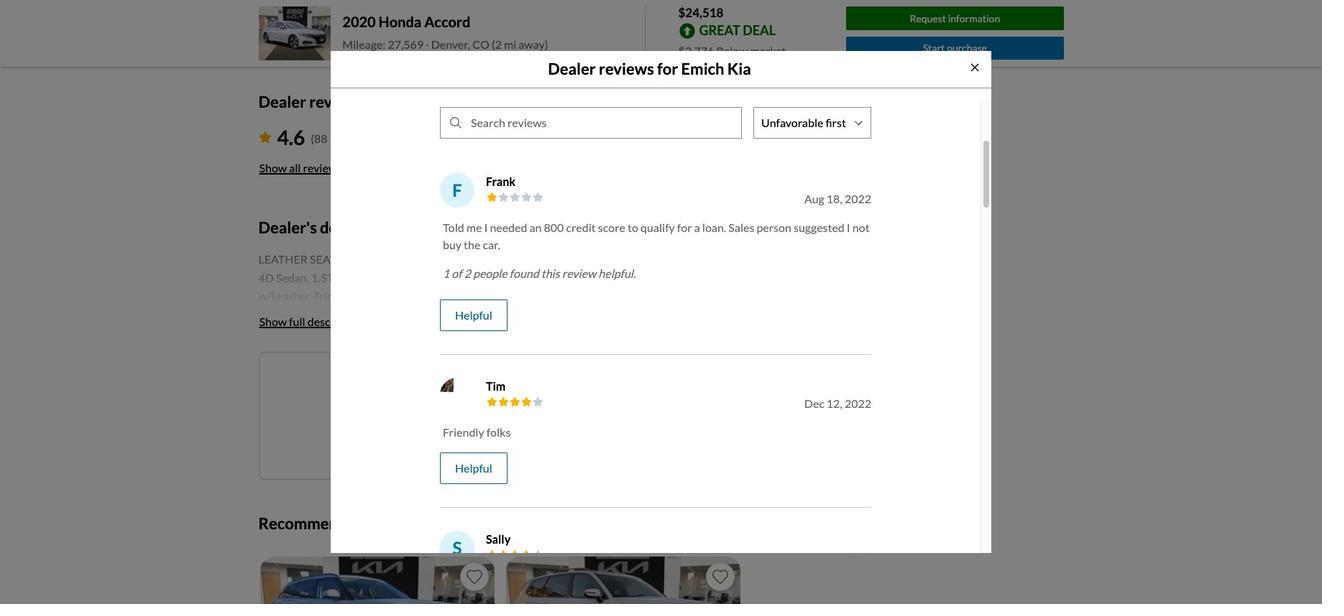 Task type: describe. For each thing, give the bounding box(es) containing it.
buy
[[443, 238, 462, 252]]

to
[[628, 221, 639, 234]]

of inside dialog
[[452, 267, 462, 280]]

s
[[453, 538, 462, 559]]

dealer's description
[[259, 218, 400, 237]]

reviews)
[[330, 132, 373, 145]]

dealer reviews for emich kia
[[548, 59, 751, 79]]

away)
[[519, 38, 548, 51]]

dec 12, 2022
[[805, 397, 872, 411]]

the
[[464, 238, 481, 252]]

information
[[949, 12, 1001, 24]]

great
[[700, 22, 741, 38]]

1
[[443, 267, 450, 280]]

2 i from the left
[[847, 221, 851, 234]]

27,569
[[388, 38, 424, 51]]

reviews for dealer reviews
[[309, 92, 365, 112]]

co
[[473, 38, 490, 51]]

aug 18, 2022
[[805, 192, 872, 206]]

dealer
[[434, 514, 479, 534]]

4.6 (88 reviews)
[[277, 125, 373, 149]]

website
[[378, 2, 418, 16]]

credit
[[566, 221, 596, 234]]

2
[[464, 267, 471, 280]]

dialog containing f
[[331, 0, 992, 605]]

helpful button for tim
[[440, 453, 508, 485]]

request
[[910, 12, 947, 24]]

dealer reviews
[[259, 92, 365, 112]]

show for dealer's
[[259, 315, 287, 329]]

told me i needed an 800 credit score to qualify for a loan. sales person suggested i not buy the car.
[[443, 221, 870, 252]]

sales
[[729, 221, 755, 234]]

notify
[[405, 378, 438, 391]]

reviews inside show all reviews button
[[303, 161, 342, 175]]

an
[[530, 221, 542, 234]]

start purchase button
[[847, 37, 1064, 60]]

$24,518
[[679, 5, 724, 20]]

f
[[453, 180, 462, 201]]

kia
[[728, 59, 751, 79]]

like
[[534, 378, 552, 391]]

email me
[[477, 418, 523, 432]]

friendly
[[443, 426, 485, 439]]

honda
[[379, 13, 422, 30]]

market
[[751, 44, 787, 57]]

·
[[426, 38, 429, 51]]

2 vertical spatial this
[[405, 514, 431, 534]]

below
[[717, 44, 748, 57]]

800
[[544, 221, 564, 234]]

nov
[[811, 550, 832, 564]]

suggested
[[794, 221, 845, 234]]

car.
[[483, 238, 501, 252]]

helpful for frank
[[455, 308, 493, 322]]

(2
[[492, 38, 502, 51]]

1 vertical spatial this
[[555, 378, 574, 391]]

aug
[[805, 192, 825, 206]]

mileage:
[[343, 38, 386, 51]]

listings
[[495, 378, 532, 391]]

show full description
[[259, 315, 364, 329]]

2023
[[845, 550, 872, 564]]

2022 for aug 18, 2022
[[845, 192, 872, 206]]

$2,776
[[679, 44, 715, 57]]

4.6
[[277, 125, 305, 149]]

show all reviews button
[[259, 152, 343, 184]]

email me button
[[379, 411, 621, 440]]

helpful.
[[599, 267, 636, 280]]

score
[[598, 221, 626, 234]]

me for of
[[441, 378, 456, 391]]

dealer's
[[259, 218, 317, 237]]

show for dealer
[[259, 161, 287, 175]]

dealer for dealer reviews
[[259, 92, 306, 112]]

folks
[[487, 426, 511, 439]]



Task type: locate. For each thing, give the bounding box(es) containing it.
frank
[[486, 175, 516, 188]]

recommended from this dealer
[[259, 514, 479, 534]]

dealer
[[342, 2, 376, 16], [548, 59, 596, 79], [259, 92, 306, 112]]

0 vertical spatial of
[[452, 267, 462, 280]]

show inside button
[[259, 315, 287, 329]]

deal
[[743, 22, 776, 38]]

show left all
[[259, 161, 287, 175]]

2022
[[845, 192, 872, 206], [845, 397, 872, 411]]

reviews up search reviews field
[[599, 59, 654, 79]]

from
[[368, 514, 402, 534]]

close modal dealer reviews for emich kia image
[[970, 62, 981, 74]]

1 vertical spatial helpful
[[455, 462, 493, 475]]

dealer up 4.6
[[259, 92, 306, 112]]

0 vertical spatial this
[[541, 267, 560, 280]]

2 horizontal spatial dealer
[[548, 59, 596, 79]]

dealer inside dialog
[[548, 59, 596, 79]]

not
[[853, 221, 870, 234]]

of
[[452, 267, 462, 280], [459, 378, 469, 391]]

helpful button for frank
[[440, 300, 508, 331]]

of right 1 on the left top of the page
[[452, 267, 462, 280]]

dealer website
[[342, 2, 418, 16]]

1 vertical spatial of
[[459, 378, 469, 391]]

1 i from the left
[[484, 221, 488, 234]]

of left new
[[459, 378, 469, 391]]

1 vertical spatial 2022
[[845, 397, 872, 411]]

helpful button down friendly folks
[[440, 453, 508, 485]]

0 horizontal spatial i
[[484, 221, 488, 234]]

for
[[658, 59, 679, 79], [677, 221, 692, 234]]

show
[[259, 161, 287, 175], [259, 315, 287, 329]]

me right email
[[508, 418, 523, 432]]

1 2022 from the top
[[845, 192, 872, 206]]

7,
[[834, 550, 843, 564]]

me for i
[[467, 221, 482, 234]]

helpful for tim
[[455, 462, 493, 475]]

denver,
[[431, 38, 470, 51]]

helpful down friendly folks
[[455, 462, 493, 475]]

description inside button
[[308, 315, 364, 329]]

a
[[695, 221, 700, 234]]

1 horizontal spatial dealer
[[342, 2, 376, 16]]

person
[[757, 221, 792, 234]]

show all reviews
[[259, 161, 342, 175]]

2020 honda accord mileage: 27,569 · denver, co (2 mi away)
[[343, 13, 548, 51]]

2 show from the top
[[259, 315, 287, 329]]

tim
[[486, 380, 506, 393]]

0 vertical spatial helpful button
[[440, 300, 508, 331]]

1 vertical spatial me
[[441, 378, 456, 391]]

for left a
[[677, 221, 692, 234]]

this inside dialog
[[541, 267, 560, 280]]

0 vertical spatial for
[[658, 59, 679, 79]]

recommended
[[259, 514, 365, 534]]

1 vertical spatial show
[[259, 315, 287, 329]]

review
[[562, 267, 597, 280]]

dec
[[805, 397, 825, 411]]

0 vertical spatial description
[[320, 218, 400, 237]]

(88
[[311, 132, 328, 145]]

1 vertical spatial description
[[308, 315, 364, 329]]

reviews
[[599, 59, 654, 79], [309, 92, 365, 112], [303, 161, 342, 175]]

description
[[320, 218, 400, 237], [308, 315, 364, 329]]

2022 right 12,
[[845, 397, 872, 411]]

notify me of new listings like this one
[[405, 378, 595, 391]]

me
[[467, 221, 482, 234], [441, 378, 456, 391], [508, 418, 523, 432]]

helpful button
[[440, 300, 508, 331], [440, 453, 508, 485]]

Search reviews field
[[464, 108, 742, 138]]

2020 honda accord image
[[259, 6, 331, 61]]

1 horizontal spatial me
[[467, 221, 482, 234]]

me inside told me i needed an 800 credit score to qualify for a loan. sales person suggested i not buy the car.
[[467, 221, 482, 234]]

i left 'not'
[[847, 221, 851, 234]]

for inside told me i needed an 800 credit score to qualify for a loan. sales person suggested i not buy the car.
[[677, 221, 692, 234]]

dealer up mileage:
[[342, 2, 376, 16]]

search image
[[450, 117, 462, 129]]

needed
[[490, 221, 528, 234]]

0 vertical spatial show
[[259, 161, 287, 175]]

18,
[[827, 192, 843, 206]]

2022 for dec 12, 2022
[[845, 397, 872, 411]]

start
[[923, 42, 945, 54]]

dealer website link
[[342, 1, 742, 18]]

0 horizontal spatial me
[[441, 378, 456, 391]]

0 vertical spatial dealer
[[342, 2, 376, 16]]

nov 7, 2023
[[811, 550, 872, 564]]

dealer down away) at the top left of page
[[548, 59, 596, 79]]

2 helpful from the top
[[455, 462, 493, 475]]

purchase
[[947, 42, 988, 54]]

0 horizontal spatial dealer
[[259, 92, 306, 112]]

i up car.
[[484, 221, 488, 234]]

tim image
[[440, 378, 475, 413]]

for left emich
[[658, 59, 679, 79]]

show left the full
[[259, 315, 287, 329]]

2 vertical spatial dealer
[[259, 92, 306, 112]]

email
[[477, 418, 505, 432]]

qualify
[[641, 221, 675, 234]]

great deal
[[700, 22, 776, 38]]

1 vertical spatial reviews
[[309, 92, 365, 112]]

2 helpful button from the top
[[440, 453, 508, 485]]

1 vertical spatial helpful button
[[440, 453, 508, 485]]

new
[[471, 378, 493, 391]]

found
[[510, 267, 539, 280]]

full
[[289, 315, 305, 329]]

2 vertical spatial reviews
[[303, 161, 342, 175]]

this right the "from"
[[405, 514, 431, 534]]

loan.
[[703, 221, 727, 234]]

1 helpful button from the top
[[440, 300, 508, 331]]

request information button
[[847, 7, 1064, 30]]

1 helpful from the top
[[455, 308, 493, 322]]

reviews for dealer reviews for emich kia
[[599, 59, 654, 79]]

show full description button
[[259, 307, 365, 338]]

mi
[[504, 38, 517, 51]]

friendly folks
[[443, 426, 511, 439]]

dialog
[[331, 0, 992, 605]]

helpful button down 2
[[440, 300, 508, 331]]

1 show from the top
[[259, 161, 287, 175]]

accord
[[425, 13, 471, 30]]

0 vertical spatial 2022
[[845, 192, 872, 206]]

1 horizontal spatial i
[[847, 221, 851, 234]]

$2,776 below market
[[679, 44, 787, 57]]

me inside button
[[508, 418, 523, 432]]

12,
[[827, 397, 843, 411]]

1 of 2 people found this review helpful.
[[443, 267, 636, 280]]

i
[[484, 221, 488, 234], [847, 221, 851, 234]]

dealer for dealer website
[[342, 2, 376, 16]]

me right "notify"
[[441, 378, 456, 391]]

reviews up 4.6 (88 reviews) on the top of page
[[309, 92, 365, 112]]

this right like
[[555, 378, 574, 391]]

0 vertical spatial me
[[467, 221, 482, 234]]

show inside button
[[259, 161, 287, 175]]

people
[[473, 267, 508, 280]]

one
[[576, 378, 595, 391]]

this right found
[[541, 267, 560, 280]]

request information
[[910, 12, 1001, 24]]

2022 right 18,
[[845, 192, 872, 206]]

2020
[[343, 13, 376, 30]]

star image
[[259, 131, 272, 143]]

1 vertical spatial dealer
[[548, 59, 596, 79]]

2 vertical spatial me
[[508, 418, 523, 432]]

all
[[289, 161, 301, 175]]

sally
[[486, 533, 511, 547]]

reviews right all
[[303, 161, 342, 175]]

told
[[443, 221, 464, 234]]

emich
[[682, 59, 725, 79]]

helpful down 2
[[455, 308, 493, 322]]

2 2022 from the top
[[845, 397, 872, 411]]

0 vertical spatial reviews
[[599, 59, 654, 79]]

0 vertical spatial helpful
[[455, 308, 493, 322]]

2 horizontal spatial me
[[508, 418, 523, 432]]

dealer for dealer reviews for emich kia
[[548, 59, 596, 79]]

me up the the
[[467, 221, 482, 234]]

start purchase
[[923, 42, 988, 54]]

helpful
[[455, 308, 493, 322], [455, 462, 493, 475]]

1 vertical spatial for
[[677, 221, 692, 234]]



Task type: vqa. For each thing, say whether or not it's contained in the screenshot.
Blog LINK
no



